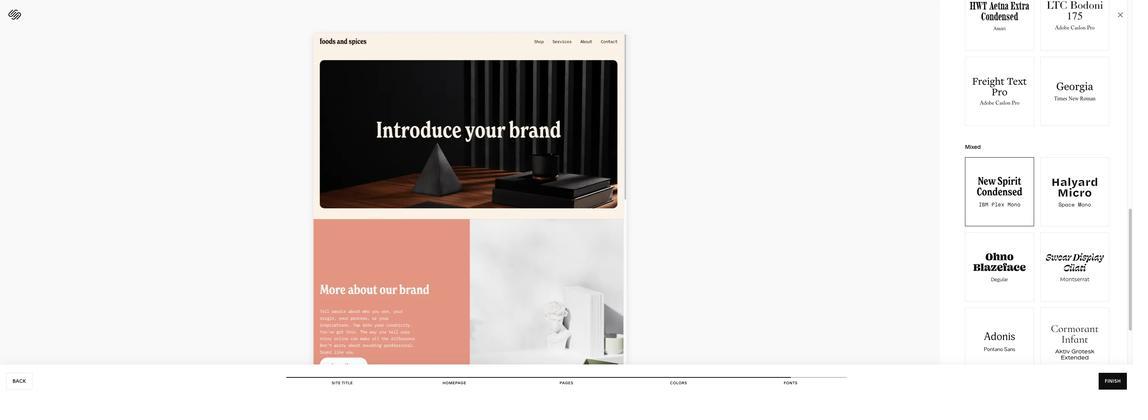 Task type: locate. For each thing, give the bounding box(es) containing it.
0 horizontal spatial mono
[[1008, 201, 1021, 208]]

text
[[1008, 74, 1028, 88]]

condensed up plex
[[978, 185, 1023, 199]]

ohno
[[986, 250, 1015, 263]]

georgia times new roman
[[1055, 80, 1096, 102]]

1 horizontal spatial pro
[[1013, 99, 1020, 109]]

caslon inside freight text pro adobe caslon pro
[[996, 99, 1011, 109]]

montserrat
[[1061, 276, 1090, 283]]

new spirit condensed ibm plex mono
[[978, 175, 1023, 208]]

mono inside halyard micro space mono
[[1079, 201, 1092, 209]]

times
[[1055, 96, 1068, 102]]

0 horizontal spatial pro
[[992, 85, 1008, 99]]

new
[[1069, 96, 1080, 102], [979, 175, 996, 188]]

adobe down freight
[[981, 99, 995, 109]]

0 vertical spatial pro
[[1088, 24, 1096, 33]]

hwt aetna extra condensed amiri
[[971, 0, 1030, 34]]

2 horizontal spatial pro
[[1088, 24, 1096, 33]]

new left spirit
[[979, 175, 996, 188]]

adobe
[[1056, 24, 1070, 33], [981, 99, 995, 109]]

pontano
[[985, 346, 1004, 353]]

caslon for pro
[[996, 99, 1011, 109]]

condensed
[[982, 10, 1019, 23], [978, 185, 1023, 199]]

new down georgia
[[1069, 96, 1080, 102]]

0 horizontal spatial new
[[979, 175, 996, 188]]

swear display cilati montserrat
[[1047, 250, 1105, 283]]

adobe inside freight text pro adobe caslon pro
[[981, 99, 995, 109]]

ibm
[[980, 201, 989, 208]]

pro
[[1088, 24, 1096, 33], [992, 85, 1008, 99], [1013, 99, 1020, 109]]

None checkbox
[[1041, 0, 1110, 50], [966, 158, 1035, 226], [966, 233, 1035, 302], [1041, 233, 1110, 302], [1041, 0, 1110, 50], [966, 158, 1035, 226], [966, 233, 1035, 302], [1041, 233, 1110, 302]]

infant
[[1062, 333, 1089, 346]]

extra
[[1011, 0, 1030, 13]]

cilati
[[1064, 261, 1087, 274]]

0 vertical spatial caslon
[[1072, 24, 1087, 33]]

mono right plex
[[1008, 201, 1021, 208]]

cormorant infant aktiv grotesk extended
[[1052, 323, 1100, 362]]

0 vertical spatial adobe
[[1056, 24, 1070, 33]]

caslon inside ltc bodoni 175 adobe caslon pro
[[1072, 24, 1087, 33]]

pages
[[560, 381, 574, 386]]

mono
[[1008, 201, 1021, 208], [1079, 201, 1092, 209]]

aetna
[[990, 0, 1010, 13]]

1 horizontal spatial caslon
[[1072, 24, 1087, 33]]

0 vertical spatial condensed
[[982, 10, 1019, 23]]

1 mono from the left
[[1008, 201, 1021, 208]]

adonis
[[985, 331, 1016, 344]]

0 horizontal spatial caslon
[[996, 99, 1011, 109]]

mono down micro
[[1079, 201, 1092, 209]]

1 vertical spatial condensed
[[978, 185, 1023, 199]]

2 mono from the left
[[1079, 201, 1092, 209]]

display
[[1074, 250, 1105, 263]]

back button
[[6, 373, 33, 390]]

caslon
[[1072, 24, 1087, 33], [996, 99, 1011, 109]]

adobe down 175
[[1056, 24, 1070, 33]]

adobe inside ltc bodoni 175 adobe caslon pro
[[1056, 24, 1070, 33]]

condensed inside hwt aetna extra condensed amiri
[[982, 10, 1019, 23]]

spirit
[[998, 175, 1022, 188]]

new inside georgia times new roman
[[1069, 96, 1080, 102]]

finish button
[[1100, 373, 1128, 390]]

ltc
[[1047, 0, 1068, 12]]

0 horizontal spatial adobe
[[981, 99, 995, 109]]

pro inside ltc bodoni 175 adobe caslon pro
[[1088, 24, 1096, 33]]

halyard
[[1052, 174, 1099, 190]]

condensed up "amiri" at the right top of the page
[[982, 10, 1019, 23]]

0 vertical spatial new
[[1069, 96, 1080, 102]]

1 horizontal spatial mono
[[1079, 201, 1092, 209]]

adonis pontano sans
[[985, 331, 1016, 353]]

None checkbox
[[966, 0, 1035, 50], [966, 57, 1035, 126], [1041, 57, 1110, 126], [1041, 158, 1110, 226], [966, 308, 1035, 377], [1041, 308, 1110, 377], [966, 0, 1035, 50], [966, 57, 1035, 126], [1041, 57, 1110, 126], [1041, 158, 1110, 226], [966, 308, 1035, 377], [1041, 308, 1110, 377]]

micro
[[1058, 184, 1093, 200]]

sans
[[1005, 346, 1016, 353]]

adobe for pro
[[981, 99, 995, 109]]

space
[[1059, 201, 1076, 209]]

1 vertical spatial pro
[[992, 85, 1008, 99]]

1 horizontal spatial adobe
[[1056, 24, 1070, 33]]

1 vertical spatial new
[[979, 175, 996, 188]]

caslon down 175
[[1072, 24, 1087, 33]]

2 vertical spatial pro
[[1013, 99, 1020, 109]]

caslon down text
[[996, 99, 1011, 109]]

roman
[[1081, 96, 1096, 102]]

finish
[[1106, 379, 1122, 384]]

1 horizontal spatial new
[[1069, 96, 1080, 102]]

grotesk
[[1072, 349, 1095, 355]]

pro for pro
[[1013, 99, 1020, 109]]

1 vertical spatial adobe
[[981, 99, 995, 109]]

1 vertical spatial caslon
[[996, 99, 1011, 109]]



Task type: describe. For each thing, give the bounding box(es) containing it.
cormorant
[[1052, 323, 1100, 336]]

adobe for 175
[[1056, 24, 1070, 33]]

plex
[[992, 201, 1005, 208]]

homepage
[[443, 381, 467, 386]]

back
[[13, 379, 26, 384]]

175
[[1068, 10, 1084, 23]]

aktiv
[[1056, 349, 1071, 355]]

ohno blazeface degular
[[974, 250, 1027, 283]]

fonts
[[784, 381, 798, 386]]

site
[[332, 381, 341, 386]]

colors
[[671, 381, 688, 386]]

pro for 175
[[1088, 24, 1096, 33]]

freight
[[973, 74, 1005, 88]]

hwt
[[971, 0, 988, 13]]

site title
[[332, 381, 353, 386]]

mono inside new spirit condensed ibm plex mono
[[1008, 201, 1021, 208]]

halyard micro space mono
[[1052, 174, 1099, 209]]

degular
[[992, 276, 1009, 283]]

new inside new spirit condensed ibm plex mono
[[979, 175, 996, 188]]

georgia
[[1057, 80, 1094, 92]]

caslon for 175
[[1072, 24, 1087, 33]]

ltc bodoni 175 adobe caslon pro
[[1047, 0, 1104, 33]]

blazeface
[[974, 261, 1027, 274]]

extended
[[1062, 355, 1090, 362]]

title
[[342, 381, 353, 386]]

mixed
[[966, 144, 982, 151]]

amiri
[[994, 24, 1007, 34]]

bodoni
[[1071, 0, 1104, 12]]

swear
[[1047, 250, 1072, 263]]

freight text pro adobe caslon pro
[[973, 74, 1028, 109]]



Task type: vqa. For each thing, say whether or not it's contained in the screenshot.


